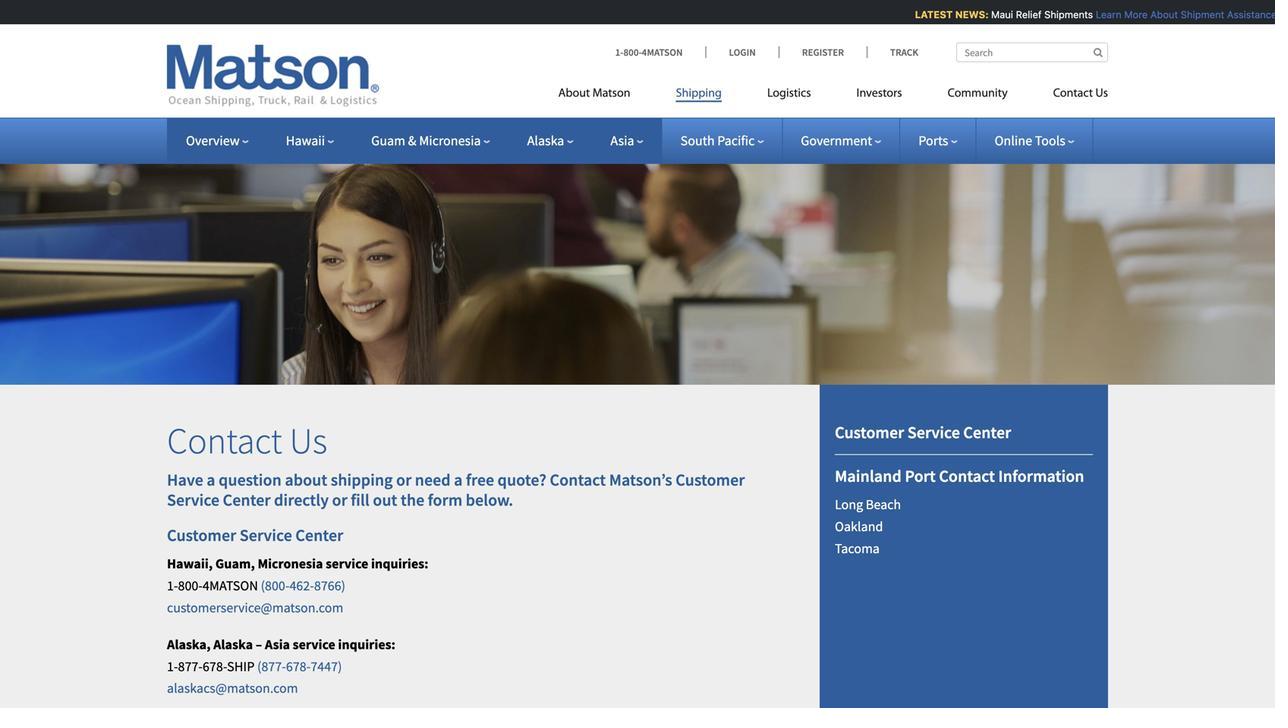 Task type: describe. For each thing, give the bounding box(es) containing it.
about
[[285, 469, 327, 490]]

government link
[[801, 132, 881, 149]]

(877-678-7447) link
[[257, 658, 342, 675]]

contact us inside 'link'
[[1053, 88, 1108, 100]]

oakland
[[835, 518, 883, 535]]

service inside have a question about shipping or need a free quote? contact matson's customer service center directly or fill out the form below.
[[167, 489, 219, 510]]

shipments
[[1040, 9, 1089, 20]]

8766)
[[314, 577, 345, 594]]

south pacific
[[681, 132, 755, 149]]

have a question about shipping or need a free quote? contact matson's customer service center directly or fill out the form below.
[[167, 469, 745, 510]]

investors link
[[834, 80, 925, 111]]

customer service center for hawaii, guam, micronesia service inquiries:
[[167, 525, 343, 546]]

more
[[1120, 9, 1144, 20]]

guam & micronesia
[[371, 132, 481, 149]]

Search search field
[[956, 43, 1108, 62]]

1- inside alaska, alaska – asia service inquiries: 1-877-678-ship (877-678-7447) alaskacs@matson.com
[[167, 658, 178, 675]]

customerservice@matson.com link
[[167, 599, 343, 616]]

hawaii link
[[286, 132, 334, 149]]

free
[[466, 469, 494, 490]]

2 a from the left
[[454, 469, 463, 490]]

1- inside the hawaii, guam, micronesia service inquiries: 1-800-4matson (800-462-8766) customerservice@matson.com
[[167, 577, 178, 594]]

login link
[[706, 46, 779, 58]]

contact inside have a question about shipping or need a free quote? contact matson's customer service center directly or fill out the form below.
[[550, 469, 606, 490]]

track
[[890, 46, 918, 58]]

(877-
[[257, 658, 286, 675]]

about matson
[[558, 88, 631, 100]]

banner image
[[0, 140, 1275, 385]]

register link
[[779, 46, 867, 58]]

assistance
[[1223, 9, 1273, 20]]

inquiries: inside alaska, alaska – asia service inquiries: 1-877-678-ship (877-678-7447) alaskacs@matson.com
[[338, 636, 395, 653]]

below.
[[466, 489, 513, 510]]

alaska inside alaska, alaska – asia service inquiries: 1-877-678-ship (877-678-7447) alaskacs@matson.com
[[213, 636, 253, 653]]

hawaii, guam, micronesia service inquiries: 1-800-4matson (800-462-8766) customerservice@matson.com
[[167, 555, 429, 616]]

contact right the port
[[939, 466, 995, 486]]

track link
[[867, 46, 918, 58]]

customer for hawaii, guam, micronesia service inquiries:
[[167, 525, 236, 546]]

service inside the hawaii, guam, micronesia service inquiries: 1-800-4matson (800-462-8766) customerservice@matson.com
[[326, 555, 368, 572]]

(800-
[[261, 577, 290, 594]]

shipping
[[331, 469, 393, 490]]

alaska link
[[527, 132, 573, 149]]

center for hawaii, guam, micronesia service inquiries:
[[295, 525, 343, 546]]

latest news: maui relief shipments learn more about shipment assistance 
[[911, 9, 1275, 20]]

guam
[[371, 132, 405, 149]]

long
[[835, 496, 863, 513]]

asia inside alaska, alaska – asia service inquiries: 1-877-678-ship (877-678-7447) alaskacs@matson.com
[[265, 636, 290, 653]]

ports link
[[919, 132, 958, 149]]

877-
[[178, 658, 203, 675]]

1 vertical spatial contact us
[[167, 418, 327, 463]]

overview link
[[186, 132, 249, 149]]

1 vertical spatial us
[[290, 418, 327, 463]]

about inside about matson link
[[558, 88, 590, 100]]

login
[[729, 46, 756, 58]]

0 vertical spatial 1-
[[615, 46, 624, 58]]

shipment
[[1177, 9, 1221, 20]]

alaska, alaska – asia service inquiries: 1-877-678-ship (877-678-7447) alaskacs@matson.com
[[167, 636, 395, 697]]

long beach link
[[835, 496, 901, 513]]

beach
[[866, 496, 901, 513]]

learn more about shipment assistance link
[[1092, 9, 1275, 20]]

7447)
[[311, 658, 342, 675]]

investors
[[857, 88, 902, 100]]

south
[[681, 132, 715, 149]]

1 horizontal spatial alaska
[[527, 132, 564, 149]]

search image
[[1094, 47, 1103, 57]]

online tools link
[[995, 132, 1075, 149]]

section containing customer service center
[[801, 385, 1127, 708]]

matson
[[593, 88, 631, 100]]

relief
[[1012, 9, 1038, 20]]

need
[[415, 469, 451, 490]]

micronesia for &
[[419, 132, 481, 149]]

pacific
[[718, 132, 755, 149]]

guam,
[[215, 555, 255, 572]]

asia link
[[611, 132, 643, 149]]

1-800-4matson
[[615, 46, 683, 58]]

tacoma link
[[835, 540, 880, 557]]

2 678- from the left
[[286, 658, 311, 675]]

tools
[[1035, 132, 1066, 149]]

community link
[[925, 80, 1031, 111]]

government
[[801, 132, 872, 149]]

tacoma
[[835, 540, 880, 557]]

ports
[[919, 132, 948, 149]]

mainland port contact information
[[835, 466, 1084, 486]]

alaskacs@matson.com link
[[167, 680, 298, 697]]

logistics
[[767, 88, 811, 100]]

alaskacs@matson.com
[[167, 680, 298, 697]]

the
[[401, 489, 425, 510]]

hawaii
[[286, 132, 325, 149]]

462-
[[290, 577, 314, 594]]



Task type: vqa. For each thing, say whether or not it's contained in the screenshot.
days
no



Task type: locate. For each thing, give the bounding box(es) containing it.
alaska up the ship at the left of the page
[[213, 636, 253, 653]]

customer service center up the guam,
[[167, 525, 343, 546]]

matson's
[[609, 469, 672, 490]]

1 a from the left
[[207, 469, 215, 490]]

customer up hawaii,
[[167, 525, 236, 546]]

or left the need
[[396, 469, 412, 490]]

customer right matson's
[[676, 469, 745, 490]]

1 vertical spatial 4matson
[[203, 577, 258, 594]]

1 horizontal spatial 4matson
[[642, 46, 683, 58]]

1 vertical spatial inquiries:
[[338, 636, 395, 653]]

asia
[[611, 132, 634, 149], [265, 636, 290, 653]]

out
[[373, 489, 397, 510]]

–
[[256, 636, 262, 653]]

contact us down search image
[[1053, 88, 1108, 100]]

0 horizontal spatial alaska
[[213, 636, 253, 653]]

1 vertical spatial customer
[[676, 469, 745, 490]]

center inside have a question about shipping or need a free quote? contact matson's customer service center directly or fill out the form below.
[[223, 489, 271, 510]]

service inside alaska, alaska – asia service inquiries: 1-877-678-ship (877-678-7447) alaskacs@matson.com
[[293, 636, 335, 653]]

1 horizontal spatial 678-
[[286, 658, 311, 675]]

guam & micronesia link
[[371, 132, 490, 149]]

latest
[[911, 9, 949, 20]]

section
[[801, 385, 1127, 708]]

form
[[428, 489, 462, 510]]

2 vertical spatial center
[[295, 525, 343, 546]]

blue matson logo with ocean, shipping, truck, rail and logistics written beneath it. image
[[167, 45, 380, 107]]

a
[[207, 469, 215, 490], [454, 469, 463, 490]]

800-
[[624, 46, 642, 58], [178, 577, 203, 594]]

port
[[905, 466, 936, 486]]

0 vertical spatial alaska
[[527, 132, 564, 149]]

shipping link
[[653, 80, 745, 111]]

shipping
[[676, 88, 722, 100]]

center down directly
[[295, 525, 343, 546]]

1 horizontal spatial or
[[396, 469, 412, 490]]

service up 8766)
[[326, 555, 368, 572]]

1- down hawaii,
[[167, 577, 178, 594]]

0 vertical spatial about
[[1147, 9, 1174, 20]]

4matson up the shipping
[[642, 46, 683, 58]]

0 vertical spatial contact us
[[1053, 88, 1108, 100]]

2 vertical spatial 1-
[[167, 658, 178, 675]]

2 vertical spatial service
[[240, 525, 292, 546]]

alaska,
[[167, 636, 211, 653]]

4matson inside the hawaii, guam, micronesia service inquiries: 1-800-4matson (800-462-8766) customerservice@matson.com
[[203, 577, 258, 594]]

1-800-4matson link
[[615, 46, 706, 58]]

us down search image
[[1096, 88, 1108, 100]]

0 horizontal spatial 800-
[[178, 577, 203, 594]]

ship
[[227, 658, 255, 675]]

service
[[326, 555, 368, 572], [293, 636, 335, 653]]

service up hawaii,
[[167, 489, 219, 510]]

service up the 7447) at the left bottom of page
[[293, 636, 335, 653]]

have
[[167, 469, 203, 490]]

community
[[948, 88, 1008, 100]]

inquiries: inside the hawaii, guam, micronesia service inquiries: 1-800-4matson (800-462-8766) customerservice@matson.com
[[371, 555, 429, 572]]

online tools
[[995, 132, 1066, 149]]

directly
[[274, 489, 329, 510]]

customer inside section
[[835, 422, 904, 443]]

asia right the –
[[265, 636, 290, 653]]

1- down alaska,
[[167, 658, 178, 675]]

news:
[[951, 9, 985, 20]]

learn
[[1092, 9, 1118, 20]]

0 vertical spatial center
[[963, 422, 1011, 443]]

overview
[[186, 132, 240, 149]]

0 vertical spatial micronesia
[[419, 132, 481, 149]]

about matson link
[[558, 80, 653, 111]]

top menu navigation
[[558, 80, 1108, 111]]

us
[[1096, 88, 1108, 100], [290, 418, 327, 463]]

1 vertical spatial center
[[223, 489, 271, 510]]

0 vertical spatial 800-
[[624, 46, 642, 58]]

online
[[995, 132, 1032, 149]]

customerservice@matson.com
[[167, 599, 343, 616]]

about
[[1147, 9, 1174, 20], [558, 88, 590, 100]]

contact us
[[1053, 88, 1108, 100], [167, 418, 327, 463]]

1- up matson on the top of page
[[615, 46, 624, 58]]

center
[[963, 422, 1011, 443], [223, 489, 271, 510], [295, 525, 343, 546]]

customer service center up the port
[[835, 422, 1011, 443]]

2 horizontal spatial customer
[[835, 422, 904, 443]]

0 horizontal spatial or
[[332, 489, 347, 510]]

center for mainland port contact information
[[963, 422, 1011, 443]]

0 horizontal spatial micronesia
[[258, 555, 323, 572]]

800- inside the hawaii, guam, micronesia service inquiries: 1-800-4matson (800-462-8766) customerservice@matson.com
[[178, 577, 203, 594]]

customer service center inside section
[[835, 422, 1011, 443]]

quote?
[[498, 469, 547, 490]]

1 horizontal spatial about
[[1147, 9, 1174, 20]]

inquiries: down the
[[371, 555, 429, 572]]

about left matson on the top of page
[[558, 88, 590, 100]]

oakland link
[[835, 518, 883, 535]]

0 horizontal spatial 4matson
[[203, 577, 258, 594]]

0 vertical spatial customer service center
[[835, 422, 1011, 443]]

contact right the quote?
[[550, 469, 606, 490]]

us up the about
[[290, 418, 327, 463]]

micronesia up 462- on the bottom of page
[[258, 555, 323, 572]]

center inside section
[[963, 422, 1011, 443]]

0 horizontal spatial customer
[[167, 525, 236, 546]]

micronesia for guam,
[[258, 555, 323, 572]]

1 vertical spatial service
[[293, 636, 335, 653]]

contact inside 'link'
[[1053, 88, 1093, 100]]

2 vertical spatial customer
[[167, 525, 236, 546]]

inquiries:
[[371, 555, 429, 572], [338, 636, 395, 653]]

4matson
[[642, 46, 683, 58], [203, 577, 258, 594]]

1 vertical spatial service
[[167, 489, 219, 510]]

service for mainland port contact information
[[908, 422, 960, 443]]

&
[[408, 132, 416, 149]]

1 horizontal spatial a
[[454, 469, 463, 490]]

customer up mainland at the bottom of the page
[[835, 422, 904, 443]]

0 horizontal spatial a
[[207, 469, 215, 490]]

1 horizontal spatial center
[[295, 525, 343, 546]]

contact us up question
[[167, 418, 327, 463]]

0 horizontal spatial us
[[290, 418, 327, 463]]

customer service center
[[835, 422, 1011, 443], [167, 525, 343, 546]]

678-
[[203, 658, 227, 675], [286, 658, 311, 675]]

1 vertical spatial alaska
[[213, 636, 253, 653]]

contact up tools
[[1053, 88, 1093, 100]]

1 horizontal spatial customer
[[676, 469, 745, 490]]

1 horizontal spatial asia
[[611, 132, 634, 149]]

800- down hawaii,
[[178, 577, 203, 594]]

1-
[[615, 46, 624, 58], [167, 577, 178, 594], [167, 658, 178, 675]]

service up the port
[[908, 422, 960, 443]]

2 horizontal spatial center
[[963, 422, 1011, 443]]

1 horizontal spatial micronesia
[[419, 132, 481, 149]]

or
[[396, 469, 412, 490], [332, 489, 347, 510]]

customer service center for mainland port contact information
[[835, 422, 1011, 443]]

1 vertical spatial 1-
[[167, 577, 178, 594]]

0 vertical spatial 4matson
[[642, 46, 683, 58]]

1 vertical spatial customer service center
[[167, 525, 343, 546]]

micronesia right &
[[419, 132, 481, 149]]

asia down about matson link
[[611, 132, 634, 149]]

service up the guam,
[[240, 525, 292, 546]]

fill
[[351, 489, 370, 510]]

south pacific link
[[681, 132, 764, 149]]

information
[[998, 466, 1084, 486]]

0 horizontal spatial service
[[167, 489, 219, 510]]

1 vertical spatial micronesia
[[258, 555, 323, 572]]

about right more on the right top
[[1147, 9, 1174, 20]]

a left free at bottom
[[454, 469, 463, 490]]

1 vertical spatial asia
[[265, 636, 290, 653]]

1 horizontal spatial us
[[1096, 88, 1108, 100]]

1 horizontal spatial customer service center
[[835, 422, 1011, 443]]

us inside 'link'
[[1096, 88, 1108, 100]]

1 horizontal spatial 800-
[[624, 46, 642, 58]]

1 678- from the left
[[203, 658, 227, 675]]

1 horizontal spatial service
[[240, 525, 292, 546]]

center left directly
[[223, 489, 271, 510]]

contact up question
[[167, 418, 282, 463]]

service for hawaii, guam, micronesia service inquiries:
[[240, 525, 292, 546]]

0 horizontal spatial about
[[558, 88, 590, 100]]

customer
[[835, 422, 904, 443], [676, 469, 745, 490], [167, 525, 236, 546]]

micronesia inside the hawaii, guam, micronesia service inquiries: 1-800-4matson (800-462-8766) customerservice@matson.com
[[258, 555, 323, 572]]

0 vertical spatial service
[[908, 422, 960, 443]]

customer for mainland port contact information
[[835, 422, 904, 443]]

alaska down "about matson"
[[527, 132, 564, 149]]

0 vertical spatial service
[[326, 555, 368, 572]]

mainland
[[835, 466, 902, 486]]

long beach oakland tacoma
[[835, 496, 901, 557]]

0 vertical spatial customer
[[835, 422, 904, 443]]

0 vertical spatial inquiries:
[[371, 555, 429, 572]]

0 vertical spatial us
[[1096, 88, 1108, 100]]

logistics link
[[745, 80, 834, 111]]

0 horizontal spatial contact us
[[167, 418, 327, 463]]

4matson down the guam,
[[203, 577, 258, 594]]

inquiries: up the 7447) at the left bottom of page
[[338, 636, 395, 653]]

or left fill
[[332, 489, 347, 510]]

2 horizontal spatial service
[[908, 422, 960, 443]]

register
[[802, 46, 844, 58]]

(800-462-8766) link
[[261, 577, 345, 594]]

question
[[219, 469, 282, 490]]

contact us link
[[1031, 80, 1108, 111]]

0 vertical spatial asia
[[611, 132, 634, 149]]

contact
[[1053, 88, 1093, 100], [167, 418, 282, 463], [939, 466, 995, 486], [550, 469, 606, 490]]

0 horizontal spatial asia
[[265, 636, 290, 653]]

alaska
[[527, 132, 564, 149], [213, 636, 253, 653]]

customer inside have a question about shipping or need a free quote? contact matson's customer service center directly or fill out the form below.
[[676, 469, 745, 490]]

1 horizontal spatial contact us
[[1053, 88, 1108, 100]]

800- up matson on the top of page
[[624, 46, 642, 58]]

1 vertical spatial 800-
[[178, 577, 203, 594]]

maui
[[987, 9, 1009, 20]]

center up the mainland port contact information
[[963, 422, 1011, 443]]

hawaii,
[[167, 555, 213, 572]]

None search field
[[956, 43, 1108, 62]]

0 horizontal spatial 678-
[[203, 658, 227, 675]]

a right have at the bottom
[[207, 469, 215, 490]]

1 vertical spatial about
[[558, 88, 590, 100]]

0 horizontal spatial center
[[223, 489, 271, 510]]

0 horizontal spatial customer service center
[[167, 525, 343, 546]]

micronesia
[[419, 132, 481, 149], [258, 555, 323, 572]]

service
[[908, 422, 960, 443], [167, 489, 219, 510], [240, 525, 292, 546]]



